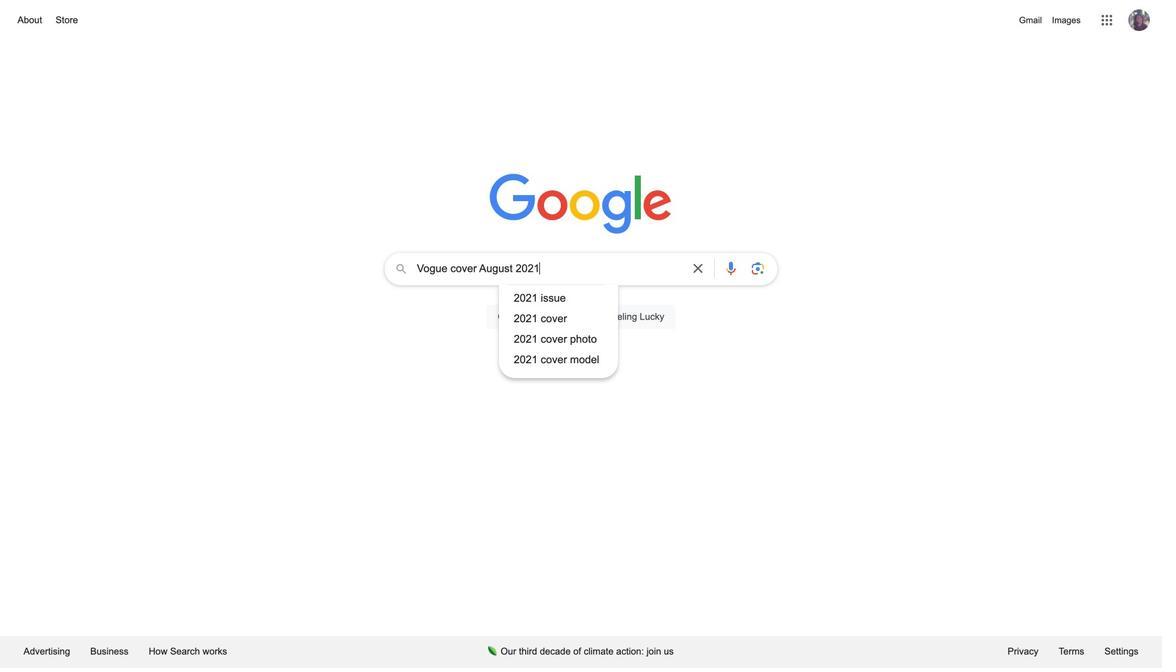 Task type: vqa. For each thing, say whether or not it's contained in the screenshot.
2 in the 859 kg CO 2
no



Task type: describe. For each thing, give the bounding box(es) containing it.
search by image image
[[750, 260, 766, 276]]

search by voice image
[[723, 260, 739, 276]]

Search text field
[[417, 261, 682, 279]]



Task type: locate. For each thing, give the bounding box(es) containing it.
None search field
[[13, 249, 1149, 378]]

list box
[[499, 288, 618, 370]]

google image
[[490, 174, 673, 235]]



